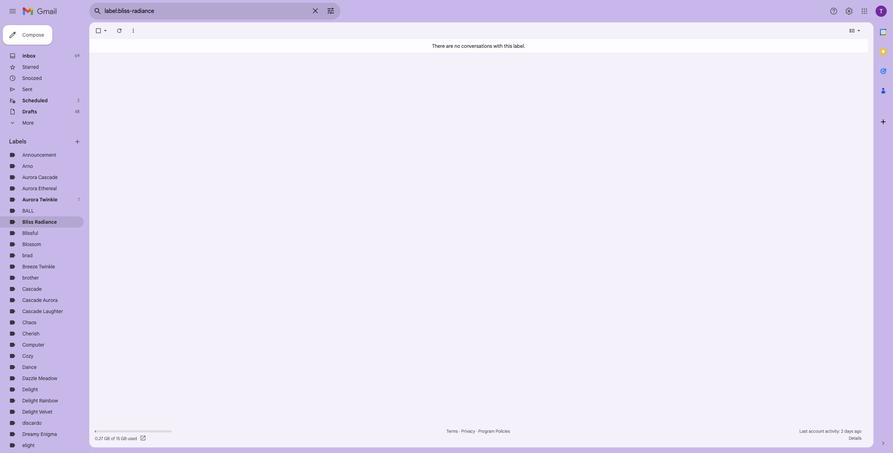 Task type: vqa. For each thing, say whether or not it's contained in the screenshot.
chaos link
yes



Task type: locate. For each thing, give the bounding box(es) containing it.
1 vertical spatial twinkle
[[39, 264, 55, 270]]

Search mail text field
[[105, 8, 307, 15]]

delight down the dazzle at left
[[22, 386, 38, 393]]

cascade up chaos link
[[22, 308, 42, 314]]

aurora ethereal link
[[22, 185, 57, 192]]

footer inside 'there are no conversations with this label.' main content
[[89, 428, 868, 442]]

cozy link
[[22, 353, 33, 359]]

details link
[[849, 436, 862, 441]]

brother
[[22, 275, 39, 281]]

2 inside labels navigation
[[77, 98, 80, 103]]

velvet
[[39, 409, 52, 415]]

0.27
[[95, 436, 103, 441]]

gb left of
[[104, 436, 110, 441]]

more button
[[0, 117, 84, 128]]

2 vertical spatial delight
[[22, 409, 38, 415]]

aurora down arno link
[[22, 174, 37, 180]]

snoozed link
[[22, 75, 42, 81]]

enigma
[[41, 431, 57, 437]]

delight up discardo
[[22, 409, 38, 415]]

1 horizontal spatial gb
[[121, 436, 127, 441]]

cascade
[[38, 174, 58, 180], [22, 286, 42, 292], [22, 297, 42, 303], [22, 308, 42, 314]]

dreamy enigma link
[[22, 431, 57, 437]]

elight link
[[22, 442, 35, 448]]

there are no conversations with this label. main content
[[89, 22, 874, 447]]

1 horizontal spatial ·
[[476, 429, 477, 434]]

announcement
[[22, 152, 56, 158]]

aurora up ball link
[[22, 196, 38, 203]]

0 horizontal spatial 2
[[77, 98, 80, 103]]

twinkle
[[39, 196, 58, 203], [39, 264, 55, 270]]

cascade laughter
[[22, 308, 63, 314]]

dazzle
[[22, 375, 37, 381]]

delight
[[22, 386, 38, 393], [22, 398, 38, 404], [22, 409, 38, 415]]

announcement link
[[22, 152, 56, 158]]

aurora twinkle link
[[22, 196, 58, 203]]

dazzle meadow link
[[22, 375, 57, 381]]

cozy
[[22, 353, 33, 359]]

ball link
[[22, 208, 34, 214]]

· right privacy
[[476, 429, 477, 434]]

ball
[[22, 208, 34, 214]]

bliss radiance
[[22, 219, 57, 225]]

aurora cascade
[[22, 174, 58, 180]]

bliss
[[22, 219, 33, 225]]

0 vertical spatial 2
[[77, 98, 80, 103]]

scheduled link
[[22, 97, 48, 104]]

cascade laughter link
[[22, 308, 63, 314]]

blissful link
[[22, 230, 38, 236]]

support image
[[830, 7, 838, 15]]

delight rainbow link
[[22, 398, 58, 404]]

drafts
[[22, 109, 37, 115]]

compose
[[22, 32, 44, 38]]

· right terms
[[459, 429, 460, 434]]

arno
[[22, 163, 33, 169]]

labels navigation
[[0, 22, 89, 453]]

None search field
[[89, 3, 341, 20]]

sent
[[22, 86, 32, 92]]

breeze twinkle link
[[22, 264, 55, 270]]

drafts link
[[22, 109, 37, 115]]

last
[[800, 429, 808, 434]]

0 horizontal spatial gb
[[104, 436, 110, 441]]

footer
[[89, 428, 868, 442]]

delight for delight velvet
[[22, 409, 38, 415]]

gb
[[104, 436, 110, 441], [121, 436, 127, 441]]

0 vertical spatial delight
[[22, 386, 38, 393]]

1 horizontal spatial 2
[[841, 429, 844, 434]]

inbox
[[22, 53, 36, 59]]

toggle split pane mode image
[[849, 27, 856, 34]]

2 left days
[[841, 429, 844, 434]]

starred link
[[22, 64, 39, 70]]

aurora
[[22, 174, 37, 180], [22, 185, 37, 192], [22, 196, 38, 203], [43, 297, 58, 303]]

aurora for aurora ethereal
[[22, 185, 37, 192]]

there are no conversations with this label.
[[432, 43, 525, 49]]

cascade for cascade link
[[22, 286, 42, 292]]

arno link
[[22, 163, 33, 169]]

delight rainbow
[[22, 398, 58, 404]]

details
[[849, 436, 862, 441]]

program
[[479, 429, 495, 434]]

terms
[[447, 429, 458, 434]]

delight link
[[22, 386, 38, 393]]

delight velvet link
[[22, 409, 52, 415]]

blissful
[[22, 230, 38, 236]]

policies
[[496, 429, 510, 434]]

2 delight from the top
[[22, 398, 38, 404]]

breeze twinkle
[[22, 264, 55, 270]]

1 vertical spatial 2
[[841, 429, 844, 434]]

cascade for cascade laughter
[[22, 308, 42, 314]]

2 up the 48
[[77, 98, 80, 103]]

cascade for cascade aurora
[[22, 297, 42, 303]]

advanced search options image
[[324, 4, 338, 18]]

dance link
[[22, 364, 37, 370]]

discardo
[[22, 420, 42, 426]]

delight down delight 'link'
[[22, 398, 38, 404]]

delight for delight 'link'
[[22, 386, 38, 393]]

twinkle down ethereal
[[39, 196, 58, 203]]

·
[[459, 429, 460, 434], [476, 429, 477, 434]]

1 vertical spatial delight
[[22, 398, 38, 404]]

0 vertical spatial twinkle
[[39, 196, 58, 203]]

2
[[77, 98, 80, 103], [841, 429, 844, 434]]

gb right 15
[[121, 436, 127, 441]]

cherish
[[22, 331, 39, 337]]

tab list
[[874, 22, 893, 428]]

footer containing terms
[[89, 428, 868, 442]]

cascade aurora
[[22, 297, 58, 303]]

aurora up aurora twinkle
[[22, 185, 37, 192]]

3 delight from the top
[[22, 409, 38, 415]]

bliss radiance link
[[22, 219, 57, 225]]

meadow
[[38, 375, 57, 381]]

1 delight from the top
[[22, 386, 38, 393]]

breeze
[[22, 264, 38, 270]]

aurora ethereal
[[22, 185, 57, 192]]

twinkle right breeze
[[39, 264, 55, 270]]

cascade down brother "link"
[[22, 286, 42, 292]]

brad link
[[22, 252, 33, 259]]

radiance
[[35, 219, 57, 225]]

cascade down cascade link
[[22, 297, 42, 303]]

0 horizontal spatial ·
[[459, 429, 460, 434]]

None checkbox
[[95, 27, 102, 34]]

rainbow
[[39, 398, 58, 404]]

48
[[75, 109, 80, 114]]



Task type: describe. For each thing, give the bounding box(es) containing it.
sent link
[[22, 86, 32, 92]]

twinkle for aurora twinkle
[[39, 196, 58, 203]]

aurora for aurora cascade
[[22, 174, 37, 180]]

there
[[432, 43, 445, 49]]

computer link
[[22, 342, 45, 348]]

2 · from the left
[[476, 429, 477, 434]]

starred
[[22, 64, 39, 70]]

2 inside the last account activity: 2 days ago details
[[841, 429, 844, 434]]

scheduled
[[22, 97, 48, 104]]

gmail image
[[22, 4, 60, 18]]

activity:
[[826, 429, 840, 434]]

privacy link
[[461, 429, 475, 434]]

1 gb from the left
[[104, 436, 110, 441]]

aurora up laughter
[[43, 297, 58, 303]]

computer
[[22, 342, 45, 348]]

clear search image
[[309, 4, 322, 18]]

delight velvet
[[22, 409, 52, 415]]

search mail image
[[91, 5, 104, 17]]

15
[[116, 436, 120, 441]]

program policies link
[[479, 429, 510, 434]]

1 · from the left
[[459, 429, 460, 434]]

days
[[845, 429, 854, 434]]

elight
[[22, 442, 35, 448]]

brother link
[[22, 275, 39, 281]]

more
[[22, 120, 34, 126]]

twinkle for breeze twinkle
[[39, 264, 55, 270]]

aurora twinkle
[[22, 196, 58, 203]]

this
[[504, 43, 512, 49]]

aurora for aurora twinkle
[[22, 196, 38, 203]]

none checkbox inside 'there are no conversations with this label.' main content
[[95, 27, 102, 34]]

account
[[809, 429, 825, 434]]

last account activity: 2 days ago details
[[800, 429, 862, 441]]

follow link to manage storage image
[[140, 435, 147, 442]]

cherish link
[[22, 331, 39, 337]]

2 gb from the left
[[121, 436, 127, 441]]

dreamy enigma
[[22, 431, 57, 437]]

laughter
[[43, 308, 63, 314]]

brad
[[22, 252, 33, 259]]

aurora cascade link
[[22, 174, 58, 180]]

dazzle meadow
[[22, 375, 57, 381]]

no
[[455, 43, 460, 49]]

terms · privacy · program policies
[[447, 429, 510, 434]]

labels heading
[[9, 138, 74, 145]]

blossom
[[22, 241, 41, 247]]

are
[[446, 43, 453, 49]]

compose button
[[3, 25, 53, 45]]

0.27 gb of 15 gb used
[[95, 436, 137, 441]]

chaos link
[[22, 319, 36, 326]]

ethereal
[[38, 185, 57, 192]]

cascade link
[[22, 286, 42, 292]]

labels
[[9, 138, 26, 145]]

cascade up ethereal
[[38, 174, 58, 180]]

privacy
[[461, 429, 475, 434]]

used
[[128, 436, 137, 441]]

ago
[[855, 429, 862, 434]]

dreamy
[[22, 431, 39, 437]]

more image
[[130, 27, 137, 34]]

inbox link
[[22, 53, 36, 59]]

1
[[78, 197, 80, 202]]

snoozed
[[22, 75, 42, 81]]

blossom link
[[22, 241, 41, 247]]

of
[[111, 436, 115, 441]]

chaos
[[22, 319, 36, 326]]

terms link
[[447, 429, 458, 434]]

refresh image
[[116, 27, 123, 34]]

cascade aurora link
[[22, 297, 58, 303]]

conversations
[[462, 43, 492, 49]]

settings image
[[845, 7, 854, 15]]

delight for delight rainbow
[[22, 398, 38, 404]]

main menu image
[[8, 7, 17, 15]]

discardo link
[[22, 420, 42, 426]]

69
[[75, 53, 80, 58]]

label.
[[514, 43, 525, 49]]



